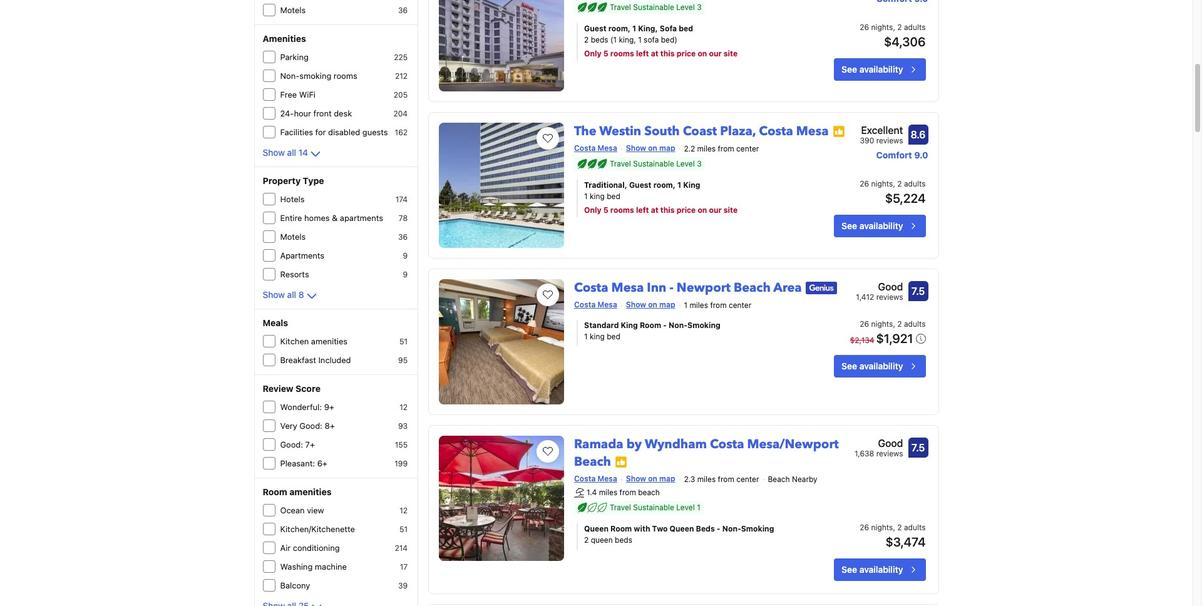 Task type: describe. For each thing, give the bounding box(es) containing it.
0 horizontal spatial room
[[263, 486, 287, 497]]

excellent 390 reviews
[[860, 124, 903, 145]]

washing
[[280, 562, 313, 572]]

at inside traditional, guest room, 1 king 1 king bed only 5 rooms left at this price on our site
[[651, 205, 658, 215]]

smoking inside standard king room - non-smoking 1 king bed
[[688, 320, 721, 330]]

king inside traditional, guest room, 1 king 1 king bed only 5 rooms left at this price on our site
[[590, 191, 605, 201]]

1 inside standard king room - non-smoking 1 king bed
[[584, 332, 588, 341]]

the
[[574, 123, 596, 140]]

availability for the westin south coast plaza, costa mesa
[[859, 220, 903, 231]]

kitchen
[[280, 336, 309, 346]]

apartments
[[340, 213, 383, 223]]

1 miles from center
[[684, 300, 752, 310]]

1 vertical spatial good:
[[280, 440, 303, 450]]

12 for review score
[[400, 403, 408, 412]]

1 down costa mesa inn - newport beach area
[[684, 300, 688, 310]]

26 nights , 2 adults
[[860, 319, 926, 329]]

2 vertical spatial center
[[736, 474, 759, 484]]

mesa/newport
[[747, 436, 839, 453]]

wonderful: 9+
[[280, 402, 334, 412]]

rooms inside guest room, 1 king, sofa bed 2 beds (1 king, 1 sofa bed) only 5 rooms left at this price on our site
[[610, 49, 634, 58]]

review
[[263, 383, 293, 394]]

26 for $5,224
[[860, 179, 869, 188]]

pleasant: 6+
[[280, 458, 327, 468]]

front
[[313, 108, 332, 118]]

newport
[[677, 279, 731, 296]]

miles for 2.3
[[697, 474, 716, 484]]

comfort
[[876, 150, 912, 160]]

1 queen from the left
[[584, 524, 609, 534]]

availability for ramada by wyndham costa mesa/newport beach
[[859, 564, 903, 575]]

see for the westin south coast plaza, costa mesa
[[842, 220, 857, 231]]

air conditioning
[[280, 543, 340, 553]]

1 up king,
[[632, 24, 636, 33]]

scored 7.5 element for ramada by wyndham costa mesa/newport beach
[[908, 438, 928, 458]]

- for non-
[[663, 320, 667, 330]]

2 inside 'queen room with two queen beds - non-smoking 2 queen beds'
[[584, 535, 589, 545]]

amenities for room amenities
[[289, 486, 332, 497]]

room, inside traditional, guest room, 1 king 1 king bed only 5 rooms left at this price on our site
[[653, 180, 676, 190]]

good for costa mesa inn - newport beach area
[[878, 281, 903, 292]]

property type
[[263, 175, 324, 186]]

sustainable for wyndham
[[633, 503, 674, 512]]

king inside standard king room - non-smoking 1 king bed
[[621, 320, 638, 330]]

good 1,638 reviews
[[855, 438, 903, 458]]

nights for $4,306
[[871, 22, 893, 32]]

9.0
[[914, 150, 928, 160]]

view
[[307, 505, 324, 515]]

1 travel from the top
[[610, 2, 631, 12]]

comfort 9.0
[[876, 150, 928, 160]]

from for 2.2
[[718, 144, 734, 153]]

availability for costa mesa inn - newport beach area
[[859, 360, 903, 371]]

good element for ramada by wyndham costa mesa/newport beach
[[855, 436, 903, 451]]

king,
[[619, 35, 636, 44]]

at inside guest room, 1 king, sofa bed 2 beds (1 king, 1 sofa bed) only 5 rooms left at this price on our site
[[651, 49, 658, 58]]

26 for $3,474
[[860, 523, 869, 532]]

this property is part of our preferred partner program. it's committed to providing excellent service and good value. it'll pay us a higher commission if you make a booking. image for the westin south coast plaza, costa mesa
[[832, 126, 845, 138]]

sofa
[[660, 24, 677, 33]]

1 level from the top
[[676, 2, 695, 12]]

air
[[280, 543, 291, 553]]

the westin south coast plaza, costa mesa image
[[439, 123, 564, 248]]

inn
[[647, 279, 666, 296]]

amenities for kitchen amenities
[[311, 336, 348, 346]]

1 up the beds
[[697, 503, 700, 512]]

beach for ramada by wyndham costa mesa/newport beach
[[574, 453, 611, 470]]

2 motels from the top
[[280, 232, 306, 242]]

beach for costa mesa inn - newport beach area
[[734, 279, 771, 296]]

205
[[394, 90, 408, 100]]

very
[[280, 421, 297, 431]]

$1,921
[[876, 331, 913, 345]]

ocean
[[280, 505, 305, 515]]

1 see availability from the top
[[842, 64, 903, 74]]

level for wyndham
[[676, 503, 695, 512]]

1 down 'south'
[[677, 180, 681, 190]]

2 travel sustainable level 3 from the top
[[610, 159, 702, 168]]

adults for $3,474
[[904, 523, 926, 532]]

with
[[634, 524, 650, 534]]

show on map for inn
[[626, 300, 675, 309]]

standard
[[584, 320, 619, 330]]

show on map for south
[[626, 143, 675, 153]]

1,638
[[855, 449, 874, 458]]

map for inn
[[659, 300, 675, 309]]

conditioning
[[293, 543, 340, 553]]

for
[[315, 127, 326, 137]]

show up property
[[263, 147, 285, 158]]

scored 8.6 element
[[908, 124, 928, 145]]

kitchen/kitchenette
[[280, 524, 355, 534]]

1 left sofa
[[638, 35, 642, 44]]

room inside standard king room - non-smoking 1 king bed
[[640, 320, 661, 330]]

hour
[[294, 108, 311, 118]]

3 26 from the top
[[860, 319, 869, 329]]

type
[[303, 175, 324, 186]]

1 vertical spatial rooms
[[334, 71, 357, 81]]

see availability for the westin south coast plaza, costa mesa
[[842, 220, 903, 231]]

$4,306
[[884, 34, 926, 49]]

26 nights , 2 adults $5,224
[[860, 179, 926, 205]]

map for south
[[659, 143, 675, 153]]

facilities for disabled guests
[[280, 127, 388, 137]]

1 3 from the top
[[697, 2, 702, 12]]

reviews for costa mesa inn - newport beach area
[[876, 292, 903, 302]]

78
[[399, 214, 408, 223]]

9 for resorts
[[403, 270, 408, 279]]

show all 8 button
[[263, 289, 319, 304]]

travel sustainable level 1
[[610, 503, 700, 512]]

level for south
[[676, 159, 695, 168]]

non-smoking rooms
[[280, 71, 357, 81]]

show for 1 miles from center
[[626, 300, 646, 309]]

mesa for 2.3 miles from center
[[598, 474, 617, 483]]

1 down traditional,
[[584, 191, 588, 201]]

room amenities
[[263, 486, 332, 497]]

1,412
[[856, 292, 874, 302]]

- for newport
[[670, 279, 674, 296]]

bed inside traditional, guest room, 1 king 1 king bed only 5 rooms left at this price on our site
[[607, 191, 620, 201]]

facilities
[[280, 127, 313, 137]]

8.6
[[911, 129, 926, 140]]

24-hour front desk
[[280, 108, 352, 118]]

mesa left 390
[[796, 123, 829, 140]]

ramada by wyndham costa mesa/newport beach image
[[439, 436, 564, 561]]

see availability for ramada by wyndham costa mesa/newport beach
[[842, 564, 903, 575]]

this inside traditional, guest room, 1 king 1 king bed only 5 rooms left at this price on our site
[[660, 205, 675, 215]]

property
[[263, 175, 301, 186]]

ocean view
[[280, 505, 324, 515]]

review score
[[263, 383, 321, 394]]

homes
[[304, 213, 330, 223]]

balcony
[[280, 580, 310, 590]]

$2,134
[[850, 335, 874, 345]]

on for 1
[[648, 300, 657, 309]]

ramada by wyndham costa mesa/newport beach link
[[574, 431, 839, 470]]

24-
[[280, 108, 294, 118]]

meals
[[263, 317, 288, 328]]

king inside traditional, guest room, 1 king 1 king bed only 5 rooms left at this price on our site
[[683, 180, 700, 190]]

see availability for costa mesa inn - newport beach area
[[842, 360, 903, 371]]

3 costa mesa from the top
[[574, 474, 617, 483]]

the westin south coast plaza, costa mesa
[[574, 123, 829, 140]]

costa mesa inn - newport beach area image
[[439, 279, 564, 404]]

1 see from the top
[[842, 64, 857, 74]]

miles for 1
[[690, 300, 708, 310]]

- inside 'queen room with two queen beds - non-smoking 2 queen beds'
[[717, 524, 720, 534]]

two
[[652, 524, 668, 534]]

only inside guest room, 1 king, sofa bed 2 beds (1 king, 1 sofa bed) only 5 rooms left at this price on our site
[[584, 49, 602, 58]]

sofa
[[644, 35, 659, 44]]

site inside guest room, 1 king, sofa bed 2 beds (1 king, 1 sofa bed) only 5 rooms left at this price on our site
[[724, 49, 738, 58]]

miles for 2.2
[[697, 144, 716, 153]]

queen room with two queen beds - non-smoking link
[[584, 524, 796, 535]]

204
[[394, 109, 408, 118]]

show all 14
[[263, 147, 308, 158]]

1 availability from the top
[[859, 64, 903, 74]]

26 for $4,306
[[860, 22, 869, 32]]

212
[[395, 71, 408, 81]]

see for ramada by wyndham costa mesa/newport beach
[[842, 564, 857, 575]]

kitchen amenities
[[280, 336, 348, 346]]

7.5 for costa mesa inn - newport beach area
[[912, 285, 925, 297]]

9 for apartments
[[403, 251, 408, 260]]

beds inside guest room, 1 king, sofa bed 2 beds (1 king, 1 sofa bed) only 5 rooms left at this price on our site
[[591, 35, 608, 44]]

entire
[[280, 213, 302, 223]]

machine
[[315, 562, 347, 572]]

390
[[860, 136, 874, 145]]

&
[[332, 213, 338, 223]]

resorts
[[280, 269, 309, 279]]

all for 8
[[287, 289, 296, 300]]

14
[[299, 147, 308, 158]]

reviews for ramada by wyndham costa mesa/newport beach
[[876, 449, 903, 458]]

sustainable for south
[[633, 159, 674, 168]]

1.4 miles from beach
[[587, 488, 660, 497]]

3 nights from the top
[[871, 319, 893, 329]]

93
[[398, 421, 408, 431]]

ramada by wyndham costa mesa/newport beach
[[574, 436, 839, 470]]

show left '8'
[[263, 289, 285, 300]]

breakfast included
[[280, 355, 351, 365]]

costa mesa inn - newport beach area link
[[574, 274, 802, 296]]

pleasant:
[[280, 458, 315, 468]]

costa mesa for costa
[[574, 300, 617, 309]]

non- inside 'queen room with two queen beds - non-smoking 2 queen beds'
[[722, 524, 741, 534]]

queen room with two queen beds - non-smoking 2 queen beds
[[584, 524, 774, 545]]

miles for 1.4
[[599, 488, 617, 497]]

2 36 from the top
[[398, 232, 408, 242]]



Task type: vqa. For each thing, say whether or not it's contained in the screenshot.
Manage
no



Task type: locate. For each thing, give the bounding box(es) containing it.
1 vertical spatial 36
[[398, 232, 408, 242]]

amenities
[[263, 33, 306, 44]]

mesa for 2.2 miles from center
[[598, 143, 617, 153]]

mesa left inn
[[611, 279, 644, 296]]

nights inside 26 nights , 2 adults $4,306
[[871, 22, 893, 32]]

1 nights from the top
[[871, 22, 893, 32]]

1 see availability link from the top
[[834, 58, 926, 81]]

0 horizontal spatial king
[[621, 320, 638, 330]]

2 vertical spatial reviews
[[876, 449, 903, 458]]

rooms
[[610, 49, 634, 58], [334, 71, 357, 81], [610, 205, 634, 215]]

2 left queen
[[584, 535, 589, 545]]

2 sustainable from the top
[[633, 159, 674, 168]]

9
[[403, 251, 408, 260], [403, 270, 408, 279]]

1 good from the top
[[878, 281, 903, 292]]

parking
[[280, 52, 309, 62]]

genius discounts available at this property. image
[[806, 282, 837, 295], [806, 282, 837, 295]]

36 up 225
[[398, 6, 408, 15]]

guest right traditional,
[[629, 180, 652, 190]]

from for 1
[[710, 300, 727, 310]]

room, down 'south'
[[653, 180, 676, 190]]

0 vertical spatial king
[[683, 180, 700, 190]]

225
[[394, 53, 408, 62]]

0 vertical spatial travel
[[610, 2, 631, 12]]

1 at from the top
[[651, 49, 658, 58]]

all
[[287, 147, 296, 158], [287, 289, 296, 300]]

0 vertical spatial beds
[[591, 35, 608, 44]]

guest inside traditional, guest room, 1 king 1 king bed only 5 rooms left at this price on our site
[[629, 180, 652, 190]]

3 reviews from the top
[[876, 449, 903, 458]]

0 vertical spatial sustainable
[[633, 2, 674, 12]]

costa mesa up 1.4
[[574, 474, 617, 483]]

26
[[860, 22, 869, 32], [860, 179, 869, 188], [860, 319, 869, 329], [860, 523, 869, 532]]

2 vertical spatial show on map
[[626, 474, 675, 483]]

1 map from the top
[[659, 143, 675, 153]]

2 vertical spatial beach
[[768, 474, 790, 484]]

3 map from the top
[[659, 474, 675, 483]]

3 adults from the top
[[904, 319, 926, 329]]

8+
[[325, 421, 335, 431]]

2 for 26 nights , 2 adults $4,306
[[897, 22, 902, 32]]

very good: 8+
[[280, 421, 335, 431]]

1 show on map from the top
[[626, 143, 675, 153]]

1 vertical spatial bed
[[607, 191, 620, 201]]

beds left (1
[[591, 35, 608, 44]]

, up $1,921
[[893, 319, 895, 329]]

1 vertical spatial only
[[584, 205, 602, 215]]

0 horizontal spatial guest
[[584, 24, 606, 33]]

on for 2.2
[[648, 143, 657, 153]]

good element for costa mesa inn - newport beach area
[[856, 279, 903, 294]]

2 see from the top
[[842, 220, 857, 231]]

1 horizontal spatial king
[[683, 180, 700, 190]]

2 see availability from the top
[[842, 220, 903, 231]]

show all 8
[[263, 289, 304, 300]]

this down "bed)"
[[660, 49, 675, 58]]

costa
[[759, 123, 793, 140], [574, 143, 596, 153], [574, 279, 608, 296], [574, 300, 596, 309], [710, 436, 744, 453], [574, 474, 596, 483]]

on down traditional, guest room, 1 king link
[[698, 205, 707, 215]]

king
[[590, 191, 605, 201], [590, 332, 605, 341]]

king down '2.2'
[[683, 180, 700, 190]]

7.5 for ramada by wyndham costa mesa/newport beach
[[912, 442, 925, 453]]

on down inn
[[648, 300, 657, 309]]

ramada
[[574, 436, 623, 453]]

0 vertical spatial king
[[590, 191, 605, 201]]

travel sustainable level 3 up king, in the top right of the page
[[610, 2, 702, 12]]

51 for kitchen amenities
[[400, 337, 408, 346]]

, up $4,306
[[893, 22, 895, 32]]

162
[[395, 128, 408, 137]]

3 show on map from the top
[[626, 474, 675, 483]]

2 see availability link from the top
[[834, 215, 926, 237]]

0 vertical spatial good:
[[300, 421, 322, 431]]

12 for room amenities
[[400, 506, 408, 515]]

show on map up 'beach' in the bottom of the page
[[626, 474, 675, 483]]

beds right queen
[[615, 535, 632, 545]]

1 vertical spatial scored 7.5 element
[[908, 438, 928, 458]]

good element
[[856, 279, 903, 294], [855, 436, 903, 451]]

travel up (1
[[610, 2, 631, 12]]

2 site from the top
[[724, 205, 738, 215]]

the westin south coast plaza, costa mesa link
[[574, 118, 829, 140]]

3 up traditional, guest room, 1 king link
[[697, 159, 702, 168]]

nearby
[[792, 474, 817, 484]]

2 queen from the left
[[670, 524, 694, 534]]

1 vertical spatial left
[[636, 205, 649, 215]]

adults up $1,921
[[904, 319, 926, 329]]

4 adults from the top
[[904, 523, 926, 532]]

1 vertical spatial non-
[[669, 320, 688, 330]]

51 for kitchen/kitchenette
[[400, 525, 408, 534]]

guest inside guest room, 1 king, sofa bed 2 beds (1 king, 1 sofa bed) only 5 rooms left at this price on our site
[[584, 24, 606, 33]]

0 vertical spatial scored 7.5 element
[[908, 281, 928, 301]]

1 this from the top
[[660, 49, 675, 58]]

0 vertical spatial site
[[724, 49, 738, 58]]

travel for by
[[610, 503, 631, 512]]

room
[[640, 320, 661, 330], [263, 486, 287, 497], [611, 524, 632, 534]]

beach nearby
[[768, 474, 817, 484]]

1 horizontal spatial queen
[[670, 524, 694, 534]]

costa mesa up standard
[[574, 300, 617, 309]]

2 left from the top
[[636, 205, 649, 215]]

0 vertical spatial 9
[[403, 251, 408, 260]]

0 vertical spatial 36
[[398, 6, 408, 15]]

desk
[[334, 108, 352, 118]]

1 vertical spatial price
[[677, 205, 696, 215]]

good: 7+
[[280, 440, 315, 450]]

2 availability from the top
[[859, 220, 903, 231]]

3 see from the top
[[842, 360, 857, 371]]

, for $5,224
[[893, 179, 895, 188]]

smoking
[[688, 320, 721, 330], [741, 524, 774, 534]]

1 down standard
[[584, 332, 588, 341]]

1 vertical spatial room,
[[653, 180, 676, 190]]

adults for $4,306
[[904, 22, 926, 32]]

our
[[709, 49, 722, 58], [709, 205, 722, 215]]

this property is part of our preferred partner program. it's committed to providing excellent service and good value. it'll pay us a higher commission if you make a booking. image
[[615, 456, 627, 469]]

traditional,
[[584, 180, 627, 190]]

1 vertical spatial 51
[[400, 525, 408, 534]]

center down "newport"
[[729, 300, 752, 310]]

0 vertical spatial non-
[[280, 71, 299, 81]]

bed inside standard king room - non-smoking 1 king bed
[[607, 332, 620, 341]]

center for newport
[[729, 300, 752, 310]]

included
[[318, 355, 351, 365]]

0 vertical spatial beach
[[734, 279, 771, 296]]

entire homes & apartments
[[280, 213, 383, 223]]

1 5 from the top
[[603, 49, 608, 58]]

0 vertical spatial 51
[[400, 337, 408, 346]]

bed
[[679, 24, 693, 33], [607, 191, 620, 201], [607, 332, 620, 341]]

12 up 214
[[400, 506, 408, 515]]

26 inside 26 nights , 2 adults $4,306
[[860, 22, 869, 32]]

availability down 26 nights , 2 adults $4,306
[[859, 64, 903, 74]]

2 horizontal spatial room
[[640, 320, 661, 330]]

0 horizontal spatial beds
[[591, 35, 608, 44]]

wonderful:
[[280, 402, 322, 412]]

0 vertical spatial 5
[[603, 49, 608, 58]]

2 up $4,306
[[897, 22, 902, 32]]

2 nights from the top
[[871, 179, 893, 188]]

5 inside guest room, 1 king, sofa bed 2 beds (1 king, 1 sofa bed) only 5 rooms left at this price on our site
[[603, 49, 608, 58]]

good: left 8+ on the bottom
[[300, 421, 322, 431]]

smoking inside 'queen room with two queen beds - non-smoking 2 queen beds'
[[741, 524, 774, 534]]

guest
[[584, 24, 606, 33], [629, 180, 652, 190]]

all inside show all 8 dropdown button
[[287, 289, 296, 300]]

1 vertical spatial 7.5
[[912, 442, 925, 453]]

non-
[[280, 71, 299, 81], [669, 320, 688, 330], [722, 524, 741, 534]]

left inside traditional, guest room, 1 king 1 king bed only 5 rooms left at this price on our site
[[636, 205, 649, 215]]

show up standard king room - non-smoking 1 king bed at the bottom
[[626, 300, 646, 309]]

2 vertical spatial room
[[611, 524, 632, 534]]

2 inside guest room, 1 king, sofa bed 2 beds (1 king, 1 sofa bed) only 5 rooms left at this price on our site
[[584, 35, 589, 44]]

2 12 from the top
[[400, 506, 408, 515]]

queen up queen
[[584, 524, 609, 534]]

$5,224
[[885, 191, 926, 205]]

from for 2.3
[[718, 474, 734, 484]]

2 for 26 nights , 2 adults
[[897, 319, 902, 329]]

1 vertical spatial beds
[[615, 535, 632, 545]]

1 vertical spatial travel sustainable level 3
[[610, 159, 702, 168]]

0 horizontal spatial queen
[[584, 524, 609, 534]]

1 left from the top
[[636, 49, 649, 58]]

left down sofa
[[636, 49, 649, 58]]

nights for $5,224
[[871, 179, 893, 188]]

2 , from the top
[[893, 179, 895, 188]]

costa mesa marriott image
[[439, 0, 564, 91]]

travel sustainable level 3
[[610, 2, 702, 12], [610, 159, 702, 168]]

1 36 from the top
[[398, 6, 408, 15]]

1 costa mesa from the top
[[574, 143, 617, 153]]

3 sustainable from the top
[[633, 503, 674, 512]]

1 26 from the top
[[860, 22, 869, 32]]

4 see from the top
[[842, 564, 857, 575]]

- down inn
[[663, 320, 667, 330]]

this
[[660, 49, 675, 58], [660, 205, 675, 215]]

scored 7.5 element
[[908, 281, 928, 301], [908, 438, 928, 458]]

2
[[897, 22, 902, 32], [584, 35, 589, 44], [897, 179, 902, 188], [897, 319, 902, 329], [897, 523, 902, 532], [584, 535, 589, 545]]

, inside the 26 nights , 2 adults $3,474
[[893, 523, 895, 532]]

1 vertical spatial travel
[[610, 159, 631, 168]]

3 see availability from the top
[[842, 360, 903, 371]]

0 vertical spatial costa mesa
[[574, 143, 617, 153]]

0 horizontal spatial non-
[[280, 71, 299, 81]]

traditional, guest room, 1 king 1 king bed only 5 rooms left at this price on our site
[[584, 180, 738, 215]]

2 costa mesa from the top
[[574, 300, 617, 309]]

214
[[395, 543, 408, 553]]

1 vertical spatial amenities
[[289, 486, 332, 497]]

only inside traditional, guest room, 1 king 1 king bed only 5 rooms left at this price on our site
[[584, 205, 602, 215]]

standard king room - non-smoking 1 king bed
[[584, 320, 721, 341]]

adults for $5,224
[[904, 179, 926, 188]]

price down "bed)"
[[677, 49, 696, 58]]

1 vertical spatial -
[[663, 320, 667, 330]]

51
[[400, 337, 408, 346], [400, 525, 408, 534]]

bed down standard
[[607, 332, 620, 341]]

, for $4,306
[[893, 22, 895, 32]]

3
[[697, 2, 702, 12], [697, 159, 702, 168]]

left inside guest room, 1 king, sofa bed 2 beds (1 king, 1 sofa bed) only 5 rooms left at this price on our site
[[636, 49, 649, 58]]

2 vertical spatial non-
[[722, 524, 741, 534]]

0 horizontal spatial -
[[663, 320, 667, 330]]

left down traditional, guest room, 1 king link
[[636, 205, 649, 215]]

1 , from the top
[[893, 22, 895, 32]]

2 good from the top
[[878, 438, 903, 449]]

non- inside standard king room - non-smoking 1 king bed
[[669, 320, 688, 330]]

travel up traditional,
[[610, 159, 631, 168]]

51 up 214
[[400, 525, 408, 534]]

5 inside traditional, guest room, 1 king 1 king bed only 5 rooms left at this price on our site
[[603, 205, 608, 215]]

0 vertical spatial level
[[676, 2, 695, 12]]

show for 2.2 miles from center
[[626, 143, 646, 153]]

2 3 from the top
[[697, 159, 702, 168]]

good inside good 1,412 reviews
[[878, 281, 903, 292]]

reviews up comfort
[[876, 136, 903, 145]]

2 51 from the top
[[400, 525, 408, 534]]

at down traditional, guest room, 1 king link
[[651, 205, 658, 215]]

1 scored 7.5 element from the top
[[908, 281, 928, 301]]

3 , from the top
[[893, 319, 895, 329]]

8
[[299, 289, 304, 300]]

scored 7.5 element for costa mesa inn - newport beach area
[[908, 281, 928, 301]]

nights up $4,306
[[871, 22, 893, 32]]

level
[[676, 2, 695, 12], [676, 159, 695, 168], [676, 503, 695, 512]]

room down inn
[[640, 320, 661, 330]]

beds inside 'queen room with two queen beds - non-smoking 2 queen beds'
[[615, 535, 632, 545]]

adults up $4,306
[[904, 22, 926, 32]]

2 26 from the top
[[860, 179, 869, 188]]

availability
[[859, 64, 903, 74], [859, 220, 903, 231], [859, 360, 903, 371], [859, 564, 903, 575]]

1 travel sustainable level 3 from the top
[[610, 2, 702, 12]]

2 horizontal spatial non-
[[722, 524, 741, 534]]

all left 14
[[287, 147, 296, 158]]

(1
[[610, 35, 617, 44]]

on for 2.3
[[648, 474, 657, 483]]

westin
[[599, 123, 641, 140]]

price inside guest room, 1 king, sofa bed 2 beds (1 king, 1 sofa bed) only 5 rooms left at this price on our site
[[677, 49, 696, 58]]

0 vertical spatial all
[[287, 147, 296, 158]]

center for plaza,
[[736, 144, 759, 153]]

2 up $3,474 on the bottom of page
[[897, 523, 902, 532]]

on inside traditional, guest room, 1 king 1 king bed only 5 rooms left at this price on our site
[[698, 205, 707, 215]]

by
[[627, 436, 642, 453]]

1 vertical spatial sustainable
[[633, 159, 674, 168]]

2 map from the top
[[659, 300, 675, 309]]

on down 'south'
[[648, 143, 657, 153]]

3 see availability link from the top
[[834, 355, 926, 377]]

see availability link for ramada by wyndham costa mesa/newport beach
[[834, 559, 926, 581]]

1 reviews from the top
[[876, 136, 903, 145]]

1 vertical spatial guest
[[629, 180, 652, 190]]

costa inside ramada by wyndham costa mesa/newport beach
[[710, 436, 744, 453]]

1 horizontal spatial -
[[670, 279, 674, 296]]

1 vertical spatial smoking
[[741, 524, 774, 534]]

level down '2.2'
[[676, 159, 695, 168]]

0 vertical spatial amenities
[[311, 336, 348, 346]]

2 for 26 nights , 2 adults $5,224
[[897, 179, 902, 188]]

see for costa mesa inn - newport beach area
[[842, 360, 857, 371]]

1 motels from the top
[[280, 5, 306, 15]]

excellent element
[[860, 123, 903, 138]]

1 vertical spatial our
[[709, 205, 722, 215]]

26 inside 26 nights , 2 adults $5,224
[[860, 179, 869, 188]]

travel sustainable level 3 down 'south'
[[610, 159, 702, 168]]

1 vertical spatial motels
[[280, 232, 306, 242]]

26 inside the 26 nights , 2 adults $3,474
[[860, 523, 869, 532]]

6+
[[317, 458, 327, 468]]

this property is part of our preferred partner program. it's committed to providing excellent service and good value. it'll pay us a higher commission if you make a booking. image
[[832, 126, 845, 138], [832, 126, 845, 138], [615, 456, 627, 469]]

reviews inside good 1,638 reviews
[[876, 449, 903, 458]]

1 vertical spatial costa mesa
[[574, 300, 617, 309]]

1 12 from the top
[[400, 403, 408, 412]]

2.2
[[684, 144, 695, 153]]

0 vertical spatial 7.5
[[912, 285, 925, 297]]

see availability down 26 nights , 2 adults $4,306
[[842, 64, 903, 74]]

price
[[677, 49, 696, 58], [677, 205, 696, 215]]

free
[[280, 90, 297, 100]]

0 vertical spatial room,
[[608, 24, 631, 33]]

guest room, 1 king, sofa bed link
[[584, 23, 796, 34]]

1 all from the top
[[287, 147, 296, 158]]

1 horizontal spatial guest
[[629, 180, 652, 190]]

1 vertical spatial king
[[621, 320, 638, 330]]

1 vertical spatial 3
[[697, 159, 702, 168]]

reviews inside excellent 390 reviews
[[876, 136, 903, 145]]

4 , from the top
[[893, 523, 895, 532]]

see
[[842, 64, 857, 74], [842, 220, 857, 231], [842, 360, 857, 371], [842, 564, 857, 575]]

king down standard
[[590, 332, 605, 341]]

costa mesa for the
[[574, 143, 617, 153]]

good:
[[300, 421, 322, 431], [280, 440, 303, 450]]

2 left (1
[[584, 35, 589, 44]]

on
[[698, 49, 707, 58], [648, 143, 657, 153], [698, 205, 707, 215], [648, 300, 657, 309], [648, 474, 657, 483]]

1 vertical spatial reviews
[[876, 292, 903, 302]]

2 5 from the top
[[603, 205, 608, 215]]

show on map down 'south'
[[626, 143, 675, 153]]

1 horizontal spatial room,
[[653, 180, 676, 190]]

1 vertical spatial king
[[590, 332, 605, 341]]

adults up $5,224
[[904, 179, 926, 188]]

map
[[659, 143, 675, 153], [659, 300, 675, 309], [659, 474, 675, 483]]

1 9 from the top
[[403, 251, 408, 260]]

guest room, 1 king, sofa bed 2 beds (1 king, 1 sofa bed) only 5 rooms left at this price on our site
[[584, 24, 738, 58]]

2 travel from the top
[[610, 159, 631, 168]]

from
[[718, 144, 734, 153], [710, 300, 727, 310], [718, 474, 734, 484], [620, 488, 636, 497]]

, up $3,474 on the bottom of page
[[893, 523, 895, 532]]

174
[[395, 195, 408, 204]]

3 availability from the top
[[859, 360, 903, 371]]

costa mesa
[[574, 143, 617, 153], [574, 300, 617, 309], [574, 474, 617, 483]]

1 our from the top
[[709, 49, 722, 58]]

non- right the beds
[[722, 524, 741, 534]]

1 horizontal spatial smoking
[[741, 524, 774, 534]]

beach inside ramada by wyndham costa mesa/newport beach
[[574, 453, 611, 470]]

2 inside 26 nights , 2 adults $5,224
[[897, 179, 902, 188]]

1 price from the top
[[677, 49, 696, 58]]

2 all from the top
[[287, 289, 296, 300]]

our inside traditional, guest room, 1 king 1 king bed only 5 rooms left at this price on our site
[[709, 205, 722, 215]]

motels up amenities
[[280, 5, 306, 15]]

center
[[736, 144, 759, 153], [729, 300, 752, 310], [736, 474, 759, 484]]

miles right 1.4
[[599, 488, 617, 497]]

availability down the 26 nights , 2 adults $3,474
[[859, 564, 903, 575]]

beach
[[638, 488, 660, 497]]

1 vertical spatial 9
[[403, 270, 408, 279]]

all for 14
[[287, 147, 296, 158]]

map down 'south'
[[659, 143, 675, 153]]

king inside standard king room - non-smoking 1 king bed
[[590, 332, 605, 341]]

1 vertical spatial at
[[651, 205, 658, 215]]

see availability down the 26 nights , 2 adults $3,474
[[842, 564, 903, 575]]

1 vertical spatial 5
[[603, 205, 608, 215]]

2 at from the top
[[651, 205, 658, 215]]

nights inside 26 nights , 2 adults $5,224
[[871, 179, 893, 188]]

good inside good 1,638 reviews
[[878, 438, 903, 449]]

4 nights from the top
[[871, 523, 893, 532]]

- right the beds
[[717, 524, 720, 534]]

1 vertical spatial beach
[[574, 453, 611, 470]]

rooms down traditional,
[[610, 205, 634, 215]]

beach left area
[[734, 279, 771, 296]]

36 down "78"
[[398, 232, 408, 242]]

area
[[773, 279, 802, 296]]

1
[[632, 24, 636, 33], [638, 35, 642, 44], [677, 180, 681, 190], [584, 191, 588, 201], [684, 300, 688, 310], [584, 332, 588, 341], [697, 503, 700, 512]]

2 show on map from the top
[[626, 300, 675, 309]]

2 king from the top
[[590, 332, 605, 341]]

0 vertical spatial bed
[[679, 24, 693, 33]]

1 vertical spatial site
[[724, 205, 738, 215]]

155
[[395, 440, 408, 450]]

see availability link down 26 nights , 2 adults $4,306
[[834, 58, 926, 81]]

9+
[[324, 402, 334, 412]]

26 nights , 2 adults $4,306
[[860, 22, 926, 49]]

see availability link for the westin south coast plaza, costa mesa
[[834, 215, 926, 237]]

price inside traditional, guest room, 1 king 1 king bed only 5 rooms left at this price on our site
[[677, 205, 696, 215]]

see availability link down the 26 nights , 2 adults $3,474
[[834, 559, 926, 581]]

0 vertical spatial rooms
[[610, 49, 634, 58]]

room, up (1
[[608, 24, 631, 33]]

good 1,412 reviews
[[856, 281, 903, 302]]

guest left king, in the top right of the page
[[584, 24, 606, 33]]

map down inn
[[659, 300, 675, 309]]

nights inside the 26 nights , 2 adults $3,474
[[871, 523, 893, 532]]

199
[[395, 459, 408, 468]]

2 9 from the top
[[403, 270, 408, 279]]

4 see availability from the top
[[842, 564, 903, 575]]

0 vertical spatial show on map
[[626, 143, 675, 153]]

4 availability from the top
[[859, 564, 903, 575]]

travel for westin
[[610, 159, 631, 168]]

1 horizontal spatial non-
[[669, 320, 688, 330]]

2 vertical spatial costa mesa
[[574, 474, 617, 483]]

this inside guest room, 1 king, sofa bed 2 beds (1 king, 1 sofa bed) only 5 rooms left at this price on our site
[[660, 49, 675, 58]]

2 level from the top
[[676, 159, 695, 168]]

2 our from the top
[[709, 205, 722, 215]]

site
[[724, 49, 738, 58], [724, 205, 738, 215]]

3 level from the top
[[676, 503, 695, 512]]

this property is part of our preferred partner program. it's committed to providing excellent service and good value. it'll pay us a higher commission if you make a booking. image for ramada by wyndham costa mesa/newport beach
[[615, 456, 627, 469]]

1.4
[[587, 488, 597, 497]]

2 adults from the top
[[904, 179, 926, 188]]

queen
[[591, 535, 613, 545]]

2 vertical spatial -
[[717, 524, 720, 534]]

miles right 2.3
[[697, 474, 716, 484]]

3 up guest room, 1 king, sofa bed link
[[697, 2, 702, 12]]

site down guest room, 1 king, sofa bed link
[[724, 49, 738, 58]]

0 vertical spatial travel sustainable level 3
[[610, 2, 702, 12]]

adults inside 26 nights , 2 adults $4,306
[[904, 22, 926, 32]]

4 see availability link from the top
[[834, 559, 926, 581]]

, inside 26 nights , 2 adults $4,306
[[893, 22, 895, 32]]

see availability down 26 nights , 2 adults $5,224
[[842, 220, 903, 231]]

0 horizontal spatial smoking
[[688, 320, 721, 330]]

center down plaza,
[[736, 144, 759, 153]]

1 horizontal spatial room
[[611, 524, 632, 534]]

adults inside 26 nights , 2 adults $5,224
[[904, 179, 926, 188]]

our down traditional, guest room, 1 king link
[[709, 205, 722, 215]]

mesa up 1.4 miles from beach
[[598, 474, 617, 483]]

0 vertical spatial our
[[709, 49, 722, 58]]

all inside show all 14 dropdown button
[[287, 147, 296, 158]]

, inside 26 nights , 2 adults $5,224
[[893, 179, 895, 188]]

washing machine
[[280, 562, 347, 572]]

1 king from the top
[[590, 191, 605, 201]]

from left 'beach' in the bottom of the page
[[620, 488, 636, 497]]

costa mesa down "the"
[[574, 143, 617, 153]]

king down traditional,
[[590, 191, 605, 201]]

beach left nearby
[[768, 474, 790, 484]]

0 vertical spatial good element
[[856, 279, 903, 294]]

2.3
[[684, 474, 695, 484]]

1 7.5 from the top
[[912, 285, 925, 297]]

0 vertical spatial at
[[651, 49, 658, 58]]

2 only from the top
[[584, 205, 602, 215]]

motels down entire
[[280, 232, 306, 242]]

2 this from the top
[[660, 205, 675, 215]]

2 inside the 26 nights , 2 adults $3,474
[[897, 523, 902, 532]]

all left '8'
[[287, 289, 296, 300]]

1 vertical spatial 12
[[400, 506, 408, 515]]

disabled
[[328, 127, 360, 137]]

2 price from the top
[[677, 205, 696, 215]]

adults inside the 26 nights , 2 adults $3,474
[[904, 523, 926, 532]]

4 26 from the top
[[860, 523, 869, 532]]

show for 2.3 miles from center
[[626, 474, 646, 483]]

scored 7.5 element right good 1,638 reviews
[[908, 438, 928, 458]]

room, inside guest room, 1 king, sofa bed 2 beds (1 king, 1 sofa bed) only 5 rooms left at this price on our site
[[608, 24, 631, 33]]

1 sustainable from the top
[[633, 2, 674, 12]]

good for ramada by wyndham costa mesa/newport beach
[[878, 438, 903, 449]]

mesa for 1 miles from center
[[598, 300, 617, 309]]

sustainable down 'south'
[[633, 159, 674, 168]]

show on map down inn
[[626, 300, 675, 309]]

travel down 1.4 miles from beach
[[610, 503, 631, 512]]

2 inside 26 nights , 2 adults $4,306
[[897, 22, 902, 32]]

1 site from the top
[[724, 49, 738, 58]]

2 up $1,921
[[897, 319, 902, 329]]

adults up $3,474 on the bottom of page
[[904, 523, 926, 532]]

1 horizontal spatial beds
[[615, 535, 632, 545]]

hotels
[[280, 194, 305, 204]]

7.5
[[912, 285, 925, 297], [912, 442, 925, 453]]

0 horizontal spatial room,
[[608, 24, 631, 33]]

reviews inside good 1,412 reviews
[[876, 292, 903, 302]]

on inside guest room, 1 king, sofa bed 2 beds (1 king, 1 sofa bed) only 5 rooms left at this price on our site
[[698, 49, 707, 58]]

nights for $3,474
[[871, 523, 893, 532]]

0 vertical spatial motels
[[280, 5, 306, 15]]

see availability link
[[834, 58, 926, 81], [834, 215, 926, 237], [834, 355, 926, 377], [834, 559, 926, 581]]

3 travel from the top
[[610, 503, 631, 512]]

1 vertical spatial level
[[676, 159, 695, 168]]

see availability link for costa mesa inn - newport beach area
[[834, 355, 926, 377]]

our inside guest room, 1 king, sofa bed 2 beds (1 king, 1 sofa bed) only 5 rooms left at this price on our site
[[709, 49, 722, 58]]

1 only from the top
[[584, 49, 602, 58]]

1 vertical spatial center
[[729, 300, 752, 310]]

1 51 from the top
[[400, 337, 408, 346]]

2 vertical spatial travel
[[610, 503, 631, 512]]

2 7.5 from the top
[[912, 442, 925, 453]]

score
[[296, 383, 321, 394]]

room inside 'queen room with two queen beds - non-smoking 2 queen beds'
[[611, 524, 632, 534]]

2 for 26 nights , 2 adults $3,474
[[897, 523, 902, 532]]

from for 1.4
[[620, 488, 636, 497]]

sustainable up king, in the top right of the page
[[633, 2, 674, 12]]

bed inside guest room, 1 king, sofa bed 2 beds (1 king, 1 sofa bed) only 5 rooms left at this price on our site
[[679, 24, 693, 33]]

12 up '93'
[[400, 403, 408, 412]]

1 vertical spatial map
[[659, 300, 675, 309]]

good
[[878, 281, 903, 292], [878, 438, 903, 449]]

nights up $1,921
[[871, 319, 893, 329]]

, for $3,474
[[893, 523, 895, 532]]

site inside traditional, guest room, 1 king 1 king bed only 5 rooms left at this price on our site
[[724, 205, 738, 215]]

2 scored 7.5 element from the top
[[908, 438, 928, 458]]

site down traditional, guest room, 1 king link
[[724, 205, 738, 215]]

rooms inside traditional, guest room, 1 king 1 king bed only 5 rooms left at this price on our site
[[610, 205, 634, 215]]

miles down "newport"
[[690, 300, 708, 310]]

traditional, guest room, 1 king link
[[584, 179, 796, 191]]

amenities up included at the bottom
[[311, 336, 348, 346]]

2 vertical spatial rooms
[[610, 205, 634, 215]]

2 reviews from the top
[[876, 292, 903, 302]]

bed)
[[661, 35, 677, 44]]

1 vertical spatial this
[[660, 205, 675, 215]]

0 vertical spatial smoking
[[688, 320, 721, 330]]

see availability link down 26 nights , 2 adults $5,224
[[834, 215, 926, 237]]

- inside standard king room - non-smoking 1 king bed
[[663, 320, 667, 330]]

non- up the free
[[280, 71, 299, 81]]

smoking down 1 miles from center
[[688, 320, 721, 330]]

0 vertical spatial reviews
[[876, 136, 903, 145]]

1 adults from the top
[[904, 22, 926, 32]]

0 vertical spatial only
[[584, 49, 602, 58]]

1 vertical spatial good
[[878, 438, 903, 449]]

only
[[584, 49, 602, 58], [584, 205, 602, 215]]

motels
[[280, 5, 306, 15], [280, 232, 306, 242]]

0 vertical spatial guest
[[584, 24, 606, 33]]

1 vertical spatial show on map
[[626, 300, 675, 309]]



